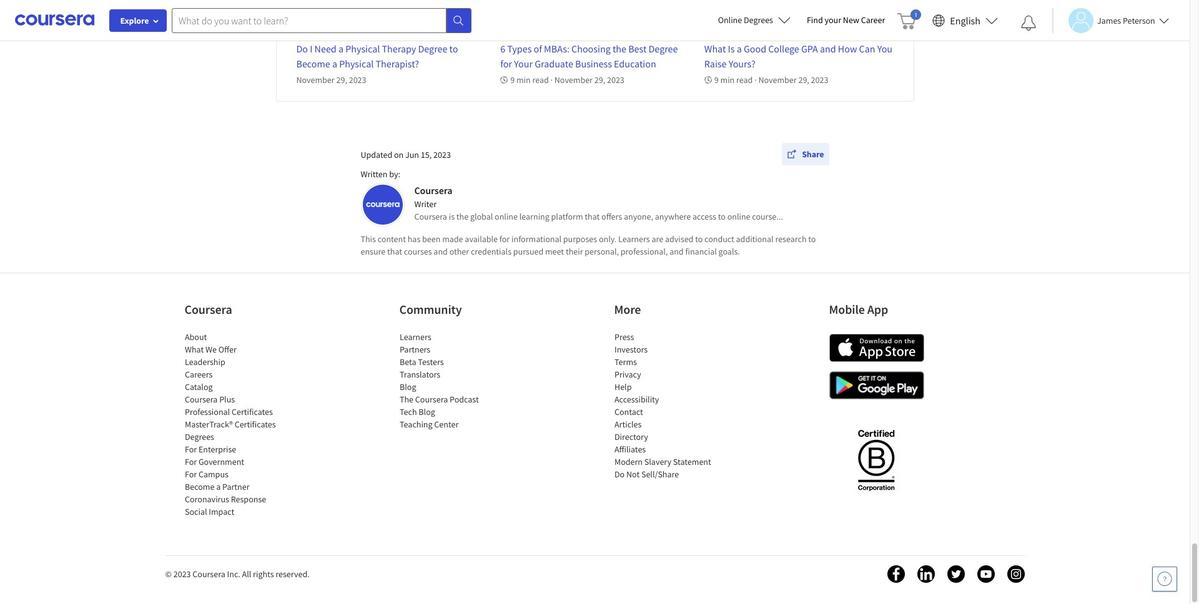 Task type: describe. For each thing, give the bounding box(es) containing it.
find your new career link
[[801, 12, 892, 28]]

coursera youtube image
[[978, 566, 995, 584]]

leadership
[[185, 357, 225, 368]]

learners partners beta testers translators blog the coursera podcast tech blog teaching center
[[400, 332, 479, 431]]

reserved.
[[276, 569, 310, 580]]

testers
[[418, 357, 444, 368]]

translators link
[[400, 369, 440, 381]]

0 horizontal spatial and
[[434, 246, 448, 257]]

1 vertical spatial coursera image
[[363, 185, 403, 225]]

6
[[501, 42, 506, 55]]

to inside coursera writer coursera is the global online learning platform that offers anyone, anywhere access to online course...
[[718, 211, 726, 222]]

what inside 'what is a good college gpa and how can you raise yours?'
[[705, 42, 726, 55]]

slavery
[[644, 457, 671, 468]]

november down what is a good college gpa and how can you raise yours? link in the top of the page
[[759, 74, 797, 86]]

teaching
[[400, 419, 432, 431]]

29, right online
[[745, 14, 756, 26]]

catalog
[[185, 382, 212, 393]]

available
[[465, 234, 498, 245]]

tech blog link
[[400, 407, 435, 418]]

anywhere
[[655, 211, 691, 222]]

professional
[[185, 407, 230, 418]]

james
[[1098, 15, 1122, 26]]

written
[[361, 169, 388, 180]]

get it on google play image
[[829, 372, 924, 400]]

contact
[[615, 407, 643, 418]]

online degrees button
[[708, 6, 801, 34]]

leadership link
[[185, 357, 225, 368]]

this
[[361, 234, 376, 245]]

learning
[[520, 211, 550, 222]]

a inside 'what is a good college gpa and how can you raise yours?'
[[737, 42, 742, 55]]

accessibility
[[615, 394, 659, 406]]

1 vertical spatial blog
[[419, 407, 435, 418]]

therapy
[[382, 42, 416, 55]]

directory link
[[615, 432, 648, 443]]

©
[[165, 569, 172, 580]]

blog link
[[400, 382, 416, 393]]

to right research in the top right of the page
[[809, 234, 816, 245]]

2023 inside do i need a physical therapy degree to become a physical therapist? november 29, 2023
[[349, 74, 366, 86]]

coursera plus link
[[185, 394, 235, 406]]

shopping cart: 1 item image
[[898, 9, 922, 29]]

2023 down the education
[[607, 74, 625, 86]]

find
[[807, 14, 823, 26]]

do inside do i need a physical therapy degree to become a physical therapist? november 29, 2023
[[296, 42, 308, 55]]

the inside coursera writer coursera is the global online learning platform that offers anyone, anywhere access to online course...
[[457, 211, 469, 222]]

coursera twitter image
[[948, 566, 965, 584]]

coursera up 'about'
[[185, 302, 232, 317]]

are
[[652, 234, 664, 245]]

do i need a physical therapy degree to become a physical therapist? link
[[296, 42, 458, 70]]

2023 right 15,
[[434, 149, 451, 160]]

affiliates
[[615, 444, 646, 456]]

for government link
[[185, 457, 244, 468]]

to inside do i need a physical therapy degree to become a physical therapist? november 29, 2023
[[450, 42, 458, 55]]

goals.
[[719, 246, 740, 257]]

only.
[[599, 234, 617, 245]]

english button
[[928, 0, 1003, 41]]

not
[[626, 469, 640, 481]]

degree inside 6 types of mbas: choosing the best degree for your graduate business education
[[649, 42, 678, 55]]

what inside about what we offer leadership careers catalog coursera plus professional certificates mastertrack® certificates degrees for enterprise for government for campus become a partner coronavirus response social impact
[[185, 344, 204, 356]]

a inside about what we offer leadership careers catalog coursera plus professional certificates mastertrack® certificates degrees for enterprise for government for campus become a partner coronavirus response social impact
[[216, 482, 220, 493]]

0 horizontal spatial blog
[[400, 382, 416, 393]]

0 vertical spatial physical
[[346, 42, 380, 55]]

courses
[[404, 246, 432, 257]]

choosing
[[572, 42, 611, 55]]

your
[[825, 14, 842, 26]]

1 vertical spatial certificates
[[234, 419, 276, 431]]

james peterson button
[[1053, 8, 1170, 33]]

research
[[776, 234, 807, 245]]

29, down what is a good college gpa and how can you raise yours? link in the top of the page
[[799, 74, 810, 86]]

about
[[185, 332, 207, 343]]

purposes
[[563, 234, 597, 245]]

mobile app
[[829, 302, 889, 317]]

social impact link
[[185, 507, 234, 518]]

that inside coursera writer coursera is the global online learning platform that offers anyone, anywhere access to online course...
[[585, 211, 600, 222]]

1 vertical spatial physical
[[339, 57, 374, 70]]

coronavirus response link
[[185, 494, 266, 505]]

access
[[693, 211, 717, 222]]

find your new career
[[807, 14, 886, 26]]

help
[[615, 382, 632, 393]]

0 vertical spatial coursera image
[[15, 10, 94, 30]]

updated on jun 15, 2023
[[361, 149, 451, 160]]

coursera facebook image
[[888, 566, 905, 584]]

is
[[728, 42, 735, 55]]

the inside 6 types of mbas: choosing the best degree for your graduate business education
[[613, 42, 627, 55]]

how
[[838, 42, 858, 55]]

1 online from the left
[[495, 211, 518, 222]]

investors
[[615, 344, 648, 356]]

tech
[[400, 407, 417, 418]]

become a partner link
[[185, 482, 249, 493]]

15,
[[421, 149, 432, 160]]

is
[[449, 211, 455, 222]]

list for more
[[615, 331, 721, 481]]

learners inside learners partners beta testers translators blog the coursera podcast tech blog teaching center
[[400, 332, 431, 343]]

coursera left inc.
[[193, 569, 225, 580]]

ensure
[[361, 246, 386, 257]]

professional,
[[621, 246, 668, 257]]

this content has been made available for informational purposes only. learners are advised to conduct additional research to ensure that courses and other credentials pursued meet their personal, professional, and financial goals.
[[361, 234, 816, 257]]

coursera inside learners partners beta testers translators blog the coursera podcast tech blog teaching center
[[415, 394, 448, 406]]

informational
[[512, 234, 562, 245]]

professional certificates link
[[185, 407, 273, 418]]

a down need
[[332, 57, 337, 70]]

coursera instagram image
[[1008, 566, 1025, 584]]

we
[[205, 344, 216, 356]]

on
[[394, 149, 404, 160]]

degree inside do i need a physical therapy degree to become a physical therapist? november 29, 2023
[[418, 42, 448, 55]]

contact link
[[615, 407, 643, 418]]

press investors terms privacy help accessibility contact articles directory affiliates modern slavery statement do not sell/share
[[615, 332, 711, 481]]

statement
[[673, 457, 711, 468]]

global
[[470, 211, 493, 222]]

has
[[408, 234, 421, 245]]

modern slavery statement link
[[615, 457, 711, 468]]

best
[[629, 42, 647, 55]]

online degrees
[[718, 14, 774, 26]]

3 for from the top
[[185, 469, 197, 481]]

jun
[[406, 149, 419, 160]]

inc.
[[227, 569, 240, 580]]



Task type: vqa. For each thing, say whether or not it's contained in the screenshot.
THIS
yes



Task type: locate. For each thing, give the bounding box(es) containing it.
do left i at the left top of page
[[296, 42, 308, 55]]

9 min read · november 29, 2023 down yours?
[[715, 74, 829, 86]]

online
[[718, 14, 742, 26]]

for inside this content has been made available for informational purposes only. learners are advised to conduct additional research to ensure that courses and other credentials pursued meet their personal, professional, and financial goals.
[[500, 234, 510, 245]]

therapist?
[[376, 57, 419, 70]]

2 read from the left
[[737, 74, 753, 86]]

list for coursera
[[185, 331, 291, 519]]

download on the app store image
[[829, 334, 924, 362]]

0 horizontal spatial become
[[185, 482, 214, 493]]

·
[[551, 74, 553, 86], [755, 74, 757, 86]]

degrees link
[[185, 432, 214, 443]]

min down your
[[517, 74, 531, 86]]

mastertrack®
[[185, 419, 233, 431]]

what down about link
[[185, 344, 204, 356]]

0 vertical spatial degrees
[[744, 14, 774, 26]]

campus
[[198, 469, 228, 481]]

29, down business
[[595, 74, 606, 86]]

3 list from the left
[[615, 331, 721, 481]]

and inside 'what is a good college gpa and how can you raise yours?'
[[820, 42, 836, 55]]

for
[[185, 444, 197, 456], [185, 457, 197, 468], [185, 469, 197, 481]]

learners up professional, at the top right of page
[[619, 234, 650, 245]]

9 min read · november 29, 2023
[[511, 74, 625, 86], [715, 74, 829, 86]]

coursera linkedin image
[[918, 566, 935, 584]]

november
[[705, 14, 743, 26], [296, 74, 335, 86], [555, 74, 593, 86], [759, 74, 797, 86]]

2 degree from the left
[[649, 42, 678, 55]]

investors link
[[615, 344, 648, 356]]

yours?
[[729, 57, 756, 70]]

0 vertical spatial become
[[296, 57, 330, 70]]

1 horizontal spatial what
[[705, 42, 726, 55]]

business
[[575, 57, 612, 70]]

1 vertical spatial learners
[[400, 332, 431, 343]]

more
[[615, 302, 641, 317]]

degrees inside about what we offer leadership careers catalog coursera plus professional certificates mastertrack® certificates degrees for enterprise for government for campus become a partner coronavirus response social impact
[[185, 432, 214, 443]]

2 horizontal spatial list
[[615, 331, 721, 481]]

types
[[508, 42, 532, 55]]

do left not
[[615, 469, 625, 481]]

1 vertical spatial degrees
[[185, 432, 214, 443]]

translators
[[400, 369, 440, 381]]

modern
[[615, 457, 643, 468]]

that down content
[[387, 246, 402, 257]]

0 horizontal spatial list
[[185, 331, 291, 519]]

coursera image
[[15, 10, 94, 30], [363, 185, 403, 225]]

0 horizontal spatial ·
[[551, 74, 553, 86]]

of
[[534, 42, 542, 55]]

anyone,
[[624, 211, 654, 222]]

logo of certified b corporation image
[[851, 423, 902, 498]]

blog up teaching center link
[[419, 407, 435, 418]]

to left '6'
[[450, 42, 458, 55]]

1 horizontal spatial that
[[585, 211, 600, 222]]

a
[[339, 42, 344, 55], [737, 42, 742, 55], [332, 57, 337, 70], [216, 482, 220, 493]]

need
[[315, 42, 337, 55]]

do inside the press investors terms privacy help accessibility contact articles directory affiliates modern slavery statement do not sell/share
[[615, 469, 625, 481]]

1 vertical spatial do
[[615, 469, 625, 481]]

impact
[[209, 507, 234, 518]]

blog up the
[[400, 382, 416, 393]]

2 online from the left
[[728, 211, 751, 222]]

1 horizontal spatial become
[[296, 57, 330, 70]]

become down i at the left top of page
[[296, 57, 330, 70]]

1 horizontal spatial online
[[728, 211, 751, 222]]

1 horizontal spatial list
[[400, 331, 506, 431]]

min
[[517, 74, 531, 86], [721, 74, 735, 86]]

min for graduate
[[517, 74, 531, 86]]

coursera down writer
[[415, 211, 447, 222]]

list containing learners
[[400, 331, 506, 431]]

9 down your
[[511, 74, 515, 86]]

2 list from the left
[[400, 331, 506, 431]]

2023 down do i need a physical therapy degree to become a physical therapist? link at the top left of the page
[[349, 74, 366, 86]]

a right is
[[737, 42, 742, 55]]

9 min read · november 29, 2023 down 'graduate'
[[511, 74, 625, 86]]

and right 'gpa'
[[820, 42, 836, 55]]

2 for from the top
[[185, 457, 197, 468]]

the left 'best'
[[613, 42, 627, 55]]

min down raise
[[721, 74, 735, 86]]

read down 'graduate'
[[533, 74, 549, 86]]

2023 down what is a good college gpa and how can you raise yours? link in the top of the page
[[811, 74, 829, 86]]

online up 'additional'
[[728, 211, 751, 222]]

0 vertical spatial the
[[613, 42, 627, 55]]

for down degrees link
[[185, 444, 197, 456]]

help link
[[615, 382, 632, 393]]

show notifications image
[[1022, 16, 1037, 31]]

0 horizontal spatial min
[[517, 74, 531, 86]]

1 read from the left
[[533, 74, 549, 86]]

0 horizontal spatial coursera image
[[15, 10, 94, 30]]

1 horizontal spatial learners
[[619, 234, 650, 245]]

1 horizontal spatial coursera image
[[363, 185, 403, 225]]

What do you want to learn? text field
[[172, 8, 447, 33]]

degree right therapy
[[418, 42, 448, 55]]

9 for 6 types of mbas: choosing the best degree for your graduate business education
[[511, 74, 515, 86]]

1 vertical spatial for
[[500, 234, 510, 245]]

1 horizontal spatial read
[[737, 74, 753, 86]]

for inside 6 types of mbas: choosing the best degree for your graduate business education
[[501, 57, 512, 70]]

1 vertical spatial for
[[185, 457, 197, 468]]

1 horizontal spatial degrees
[[744, 14, 774, 26]]

· down 'graduate'
[[551, 74, 553, 86]]

all
[[242, 569, 251, 580]]

career
[[862, 14, 886, 26]]

1 vertical spatial become
[[185, 482, 214, 493]]

2023 up good
[[757, 14, 775, 26]]

sell/share
[[641, 469, 679, 481]]

1 horizontal spatial 9
[[715, 74, 719, 86]]

0 horizontal spatial do
[[296, 42, 308, 55]]

affiliates link
[[615, 444, 646, 456]]

and down advised at the top
[[670, 246, 684, 257]]

your
[[514, 57, 533, 70]]

1 vertical spatial that
[[387, 246, 402, 257]]

gpa
[[802, 42, 818, 55]]

1 vertical spatial what
[[185, 344, 204, 356]]

1 horizontal spatial degree
[[649, 42, 678, 55]]

0 vertical spatial do
[[296, 42, 308, 55]]

plus
[[219, 394, 235, 406]]

november inside do i need a physical therapy degree to become a physical therapist? november 29, 2023
[[296, 74, 335, 86]]

· for yours?
[[755, 74, 757, 86]]

what is a good college gpa and how can you raise yours?
[[705, 42, 893, 70]]

1 horizontal spatial min
[[721, 74, 735, 86]]

november up is
[[705, 14, 743, 26]]

0 horizontal spatial the
[[457, 211, 469, 222]]

by:
[[389, 169, 400, 180]]

what up raise
[[705, 42, 726, 55]]

become inside about what we offer leadership careers catalog coursera plus professional certificates mastertrack® certificates degrees for enterprise for government for campus become a partner coronavirus response social impact
[[185, 482, 214, 493]]

0 horizontal spatial that
[[387, 246, 402, 257]]

for up the "for campus" link
[[185, 457, 197, 468]]

0 vertical spatial what
[[705, 42, 726, 55]]

physical left therapist? at left top
[[339, 57, 374, 70]]

1 horizontal spatial do
[[615, 469, 625, 481]]

online right global
[[495, 211, 518, 222]]

1 9 min read · november 29, 2023 from the left
[[511, 74, 625, 86]]

credentials
[[471, 246, 512, 257]]

0 vertical spatial certificates
[[231, 407, 273, 418]]

1 for from the top
[[185, 444, 197, 456]]

community
[[400, 302, 462, 317]]

9 min read · november 29, 2023 for business
[[511, 74, 625, 86]]

terms
[[615, 357, 637, 368]]

0 vertical spatial for
[[185, 444, 197, 456]]

advised
[[665, 234, 694, 245]]

their
[[566, 246, 583, 257]]

9 min read · november 29, 2023 for yours?
[[715, 74, 829, 86]]

a down campus
[[216, 482, 220, 493]]

explore button
[[109, 9, 167, 32]]

None search field
[[172, 8, 472, 33]]

personal,
[[585, 246, 619, 257]]

degree
[[418, 42, 448, 55], [649, 42, 678, 55]]

accessibility link
[[615, 394, 659, 406]]

english
[[951, 14, 981, 27]]

certificates up the mastertrack® certificates link
[[231, 407, 273, 418]]

· down yours?
[[755, 74, 757, 86]]

0 horizontal spatial online
[[495, 211, 518, 222]]

become
[[296, 57, 330, 70], [185, 482, 214, 493]]

about link
[[185, 332, 207, 343]]

1 horizontal spatial 9 min read · november 29, 2023
[[715, 74, 829, 86]]

education
[[614, 57, 657, 70]]

content
[[378, 234, 406, 245]]

list containing press
[[615, 331, 721, 481]]

coursera inside about what we offer leadership careers catalog coursera plus professional certificates mastertrack® certificates degrees for enterprise for government for campus become a partner coronavirus response social impact
[[185, 394, 217, 406]]

help center image
[[1158, 572, 1173, 587]]

1 list from the left
[[185, 331, 291, 519]]

for up 'credentials'
[[500, 234, 510, 245]]

list
[[185, 331, 291, 519], [400, 331, 506, 431], [615, 331, 721, 481]]

9 down raise
[[715, 74, 719, 86]]

0 vertical spatial that
[[585, 211, 600, 222]]

degree right 'best'
[[649, 42, 678, 55]]

physical left therapy
[[346, 42, 380, 55]]

social
[[185, 507, 207, 518]]

to up financial in the right of the page
[[696, 234, 703, 245]]

beta
[[400, 357, 416, 368]]

learners link
[[400, 332, 431, 343]]

list containing about
[[185, 331, 291, 519]]

29, down need
[[336, 74, 347, 86]]

1 horizontal spatial the
[[613, 42, 627, 55]]

conduct
[[705, 234, 735, 245]]

29, inside do i need a physical therapy degree to become a physical therapist? november 29, 2023
[[336, 74, 347, 86]]

read for raise
[[737, 74, 753, 86]]

learners up partners link
[[400, 332, 431, 343]]

been
[[422, 234, 441, 245]]

coursera down 'catalog' on the bottom of page
[[185, 394, 217, 406]]

pursued
[[514, 246, 544, 257]]

1 · from the left
[[551, 74, 553, 86]]

0 horizontal spatial 9
[[511, 74, 515, 86]]

a right need
[[339, 42, 344, 55]]

certificates down professional certificates link
[[234, 419, 276, 431]]

become inside do i need a physical therapy degree to become a physical therapist? november 29, 2023
[[296, 57, 330, 70]]

catalog link
[[185, 382, 212, 393]]

new
[[843, 14, 860, 26]]

6 types of mbas: choosing the best degree for your graduate business education link
[[501, 42, 678, 70]]

the right is
[[457, 211, 469, 222]]

degrees right online
[[744, 14, 774, 26]]

9 for what is a good college gpa and how can you raise yours?
[[715, 74, 719, 86]]

made
[[442, 234, 463, 245]]

list for community
[[400, 331, 506, 431]]

november down 'graduate'
[[555, 74, 593, 86]]

1 horizontal spatial blog
[[419, 407, 435, 418]]

coursera up "tech blog" link
[[415, 394, 448, 406]]

0 vertical spatial for
[[501, 57, 512, 70]]

1 horizontal spatial ·
[[755, 74, 757, 86]]

learners inside this content has been made available for informational purposes only. learners are advised to conduct additional research to ensure that courses and other credentials pursued meet their personal, professional, and financial goals.
[[619, 234, 650, 245]]

coursera up writer
[[415, 184, 453, 197]]

that left offers
[[585, 211, 600, 222]]

what
[[705, 42, 726, 55], [185, 344, 204, 356]]

financial
[[686, 246, 717, 257]]

november down i at the left top of page
[[296, 74, 335, 86]]

0 horizontal spatial read
[[533, 74, 549, 86]]

1 horizontal spatial and
[[670, 246, 684, 257]]

careers
[[185, 369, 212, 381]]

2 vertical spatial for
[[185, 469, 197, 481]]

coursera
[[415, 184, 453, 197], [415, 211, 447, 222], [185, 302, 232, 317], [185, 394, 217, 406], [415, 394, 448, 406], [193, 569, 225, 580]]

0 horizontal spatial degree
[[418, 42, 448, 55]]

press
[[615, 332, 634, 343]]

9
[[511, 74, 515, 86], [715, 74, 719, 86]]

that inside this content has been made available for informational purposes only. learners are advised to conduct additional research to ensure that courses and other credentials pursued meet their personal, professional, and financial goals.
[[387, 246, 402, 257]]

0 vertical spatial learners
[[619, 234, 650, 245]]

coursera writer coursera is the global online learning platform that offers anyone, anywhere access to online course...
[[415, 184, 783, 222]]

for campus link
[[185, 469, 228, 481]]

2 9 from the left
[[715, 74, 719, 86]]

teaching center link
[[400, 419, 458, 431]]

2023 right ©
[[174, 569, 191, 580]]

course...
[[752, 211, 783, 222]]

1 min from the left
[[517, 74, 531, 86]]

updated
[[361, 149, 393, 160]]

college
[[769, 42, 800, 55]]

0 horizontal spatial what
[[185, 344, 204, 356]]

0 horizontal spatial 9 min read · november 29, 2023
[[511, 74, 625, 86]]

share
[[802, 149, 824, 160]]

to right access
[[718, 211, 726, 222]]

2 min from the left
[[721, 74, 735, 86]]

2 horizontal spatial and
[[820, 42, 836, 55]]

min for raise
[[721, 74, 735, 86]]

0 vertical spatial blog
[[400, 382, 416, 393]]

· for business
[[551, 74, 553, 86]]

0 horizontal spatial learners
[[400, 332, 431, 343]]

1 9 from the left
[[511, 74, 515, 86]]

for down '6'
[[501, 57, 512, 70]]

2 9 min read · november 29, 2023 from the left
[[715, 74, 829, 86]]

additional
[[736, 234, 774, 245]]

1 degree from the left
[[418, 42, 448, 55]]

read down yours?
[[737, 74, 753, 86]]

become down the "for campus" link
[[185, 482, 214, 493]]

0 horizontal spatial degrees
[[185, 432, 214, 443]]

degrees inside online degrees 'popup button'
[[744, 14, 774, 26]]

press link
[[615, 332, 634, 343]]

for left campus
[[185, 469, 197, 481]]

1 vertical spatial the
[[457, 211, 469, 222]]

and down been
[[434, 246, 448, 257]]

2 · from the left
[[755, 74, 757, 86]]

degrees down 'mastertrack®'
[[185, 432, 214, 443]]

read for graduate
[[533, 74, 549, 86]]

articles
[[615, 419, 642, 431]]



